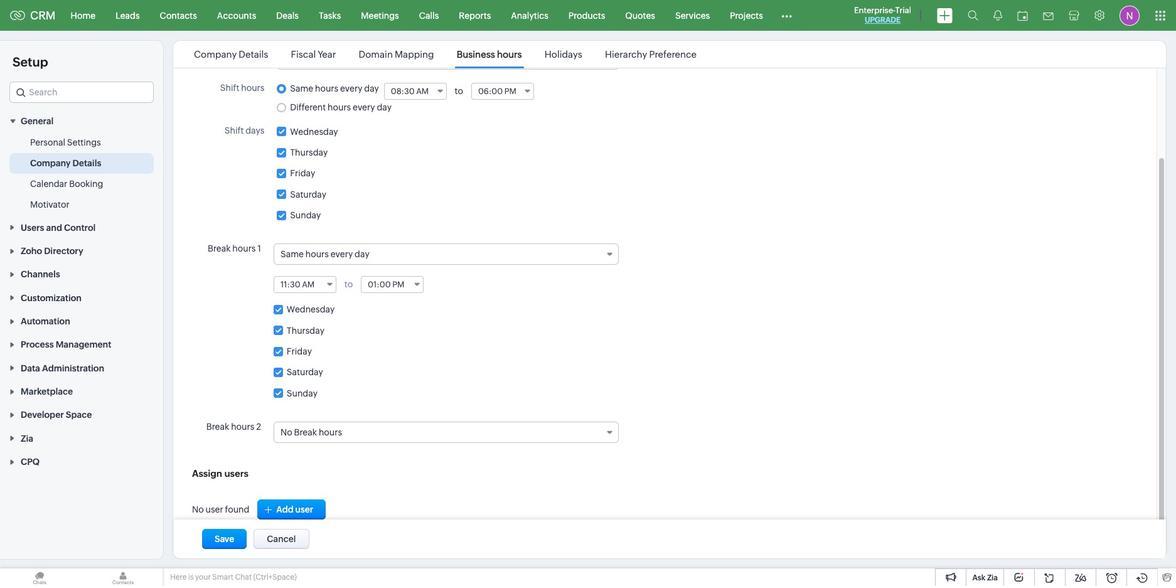 Task type: locate. For each thing, give the bounding box(es) containing it.
developer space
[[21, 410, 92, 420]]

no inside no break hours field
[[281, 428, 293, 438]]

user right add
[[295, 505, 314, 515]]

general region
[[0, 133, 163, 216]]

company up calendar
[[30, 158, 71, 169]]

shift left days
[[225, 126, 244, 136]]

every
[[340, 84, 363, 94], [353, 103, 375, 113], [331, 249, 353, 259]]

break left 1
[[208, 244, 231, 254]]

details
[[239, 49, 268, 60], [73, 158, 101, 169]]

services
[[676, 10, 710, 20]]

hierarchy
[[605, 49, 648, 60]]

channels button
[[0, 263, 163, 286]]

here
[[170, 573, 187, 582]]

hierarchy preference
[[605, 49, 697, 60]]

zia button
[[0, 427, 163, 450]]

None field
[[277, 48, 619, 70], [9, 82, 154, 103], [277, 48, 619, 70]]

company details link up shift hours
[[192, 49, 270, 60]]

1 vertical spatial every
[[353, 103, 375, 113]]

1 vertical spatial shift
[[225, 126, 244, 136]]

1 vertical spatial thursday
[[287, 326, 325, 336]]

developer
[[21, 410, 64, 420]]

day inside same hours every day field
[[355, 249, 370, 259]]

1 vertical spatial company
[[30, 158, 71, 169]]

1 vertical spatial sunday
[[287, 389, 318, 399]]

user
[[206, 505, 223, 515], [295, 505, 314, 515]]

break for break hours 2
[[207, 422, 229, 432]]

deals link
[[266, 0, 309, 30]]

company details down personal settings
[[30, 158, 101, 169]]

business hours
[[457, 49, 522, 60]]

time
[[222, 54, 242, 64]]

1 vertical spatial company details
[[30, 158, 101, 169]]

break hours 2
[[207, 422, 261, 432]]

general button
[[0, 109, 163, 133]]

0 vertical spatial details
[[239, 49, 268, 60]]

0 horizontal spatial no
[[192, 505, 204, 515]]

0 horizontal spatial user
[[206, 505, 223, 515]]

1 horizontal spatial company details
[[194, 49, 268, 60]]

days
[[246, 126, 265, 136]]

user for add
[[295, 505, 314, 515]]

shift down "time"
[[220, 83, 240, 93]]

automation button
[[0, 309, 163, 333]]

zia right ask
[[988, 574, 999, 583]]

0 vertical spatial wednesday
[[290, 127, 338, 137]]

preference
[[650, 49, 697, 60]]

Same hours every day field
[[274, 244, 619, 265]]

1 vertical spatial same
[[281, 249, 304, 259]]

1 vertical spatial day
[[377, 103, 392, 113]]

list
[[183, 41, 708, 68]]

leads link
[[106, 0, 150, 30]]

domain mapping link
[[357, 49, 436, 60]]

process management button
[[0, 333, 163, 356]]

details inside list
[[239, 49, 268, 60]]

general
[[21, 116, 54, 126]]

holidays link
[[543, 49, 585, 60]]

2 user from the left
[[295, 505, 314, 515]]

calendar booking link
[[30, 178, 103, 191]]

tasks link
[[309, 0, 351, 30]]

None text field
[[385, 84, 446, 99], [472, 84, 534, 99], [385, 84, 446, 99], [472, 84, 534, 99]]

crm
[[30, 9, 56, 22]]

1 horizontal spatial user
[[295, 505, 314, 515]]

user left found
[[206, 505, 223, 515]]

leads
[[116, 10, 140, 20]]

1 vertical spatial company details link
[[30, 157, 101, 170]]

none field search
[[9, 82, 154, 103]]

accounts link
[[207, 0, 266, 30]]

0 vertical spatial company details link
[[192, 49, 270, 60]]

2 vertical spatial every
[[331, 249, 353, 259]]

wednesday
[[290, 127, 338, 137], [287, 305, 335, 315]]

same hours every day inside field
[[281, 249, 370, 259]]

1 vertical spatial same hours every day
[[281, 249, 370, 259]]

1 vertical spatial friday
[[287, 347, 312, 357]]

2 vertical spatial day
[[355, 249, 370, 259]]

1 horizontal spatial company details link
[[192, 49, 270, 60]]

smart
[[213, 573, 234, 582]]

break inside field
[[294, 428, 317, 438]]

no right 2
[[281, 428, 293, 438]]

create menu element
[[930, 0, 961, 30]]

to
[[455, 86, 464, 96], [345, 280, 353, 290]]

zia
[[21, 434, 33, 444], [988, 574, 999, 583]]

marketplace button
[[0, 380, 163, 403]]

contacts link
[[150, 0, 207, 30]]

home link
[[61, 0, 106, 30]]

company details link
[[192, 49, 270, 60], [30, 157, 101, 170]]

None text field
[[274, 277, 336, 293], [362, 277, 423, 293], [274, 277, 336, 293], [362, 277, 423, 293]]

break left 2
[[207, 422, 229, 432]]

0 horizontal spatial details
[[73, 158, 101, 169]]

No Break hours field
[[274, 422, 619, 443]]

no down assign
[[192, 505, 204, 515]]

0 vertical spatial same
[[290, 84, 313, 94]]

shift
[[220, 83, 240, 93], [225, 126, 244, 136]]

mails element
[[1036, 1, 1062, 30]]

company left zone
[[194, 49, 237, 60]]

projects link
[[720, 0, 774, 30]]

same right 1
[[281, 249, 304, 259]]

year
[[318, 49, 336, 60]]

details up the booking on the left top
[[73, 158, 101, 169]]

and
[[46, 223, 62, 233]]

0 vertical spatial shift
[[220, 83, 240, 93]]

0 vertical spatial thursday
[[290, 148, 328, 158]]

1 horizontal spatial company
[[194, 49, 237, 60]]

signals image
[[994, 10, 1003, 21]]

company details up shift hours
[[194, 49, 268, 60]]

1 user from the left
[[206, 505, 223, 515]]

(ctrl+space)
[[253, 573, 297, 582]]

0 vertical spatial zia
[[21, 434, 33, 444]]

products link
[[559, 0, 616, 30]]

time zone
[[222, 54, 265, 64]]

same
[[290, 84, 313, 94], [281, 249, 304, 259]]

1 vertical spatial no
[[192, 505, 204, 515]]

same hours every day
[[290, 84, 379, 94], [281, 249, 370, 259]]

settings
[[67, 138, 101, 148]]

shift for shift days
[[225, 126, 244, 136]]

is
[[188, 573, 194, 582]]

business
[[457, 49, 495, 60]]

enterprise-
[[855, 6, 896, 15]]

0 vertical spatial no
[[281, 428, 293, 438]]

0 horizontal spatial zia
[[21, 434, 33, 444]]

signals element
[[987, 0, 1011, 31]]

different
[[290, 103, 326, 113]]

1 horizontal spatial no
[[281, 428, 293, 438]]

calls link
[[409, 0, 449, 30]]

company
[[194, 49, 237, 60], [30, 158, 71, 169]]

break right 2
[[294, 428, 317, 438]]

chats image
[[0, 569, 79, 587]]

found
[[225, 505, 250, 515]]

company details inside general region
[[30, 158, 101, 169]]

personal settings
[[30, 138, 101, 148]]

1 horizontal spatial details
[[239, 49, 268, 60]]

0 horizontal spatial company details
[[30, 158, 101, 169]]

thursday
[[290, 148, 328, 158], [287, 326, 325, 336]]

data administration
[[21, 363, 104, 374]]

customization button
[[0, 286, 163, 309]]

company details link down personal settings
[[30, 157, 101, 170]]

details up shift hours
[[239, 49, 268, 60]]

automation
[[21, 317, 70, 327]]

sunday
[[290, 210, 321, 220], [287, 389, 318, 399]]

no break hours
[[281, 428, 342, 438]]

meetings link
[[351, 0, 409, 30]]

calendar image
[[1018, 10, 1029, 20]]

same up different
[[290, 84, 313, 94]]

0 horizontal spatial company
[[30, 158, 71, 169]]

Search text field
[[10, 82, 153, 102]]

users and control button
[[0, 216, 163, 239]]

zia up cpq
[[21, 434, 33, 444]]

here is your smart chat (ctrl+space)
[[170, 573, 297, 582]]

cpq
[[21, 457, 40, 467]]

1 vertical spatial details
[[73, 158, 101, 169]]

1 vertical spatial zia
[[988, 574, 999, 583]]

day
[[364, 84, 379, 94], [377, 103, 392, 113], [355, 249, 370, 259]]

0 vertical spatial to
[[455, 86, 464, 96]]

personal settings link
[[30, 136, 101, 149]]

1 vertical spatial to
[[345, 280, 353, 290]]

analytics
[[511, 10, 549, 20]]

zia inside dropdown button
[[21, 434, 33, 444]]



Task type: describe. For each thing, give the bounding box(es) containing it.
assign users
[[192, 468, 249, 479]]

break for break hours 1
[[208, 244, 231, 254]]

business hours link
[[455, 49, 524, 60]]

0 vertical spatial every
[[340, 84, 363, 94]]

1 vertical spatial wednesday
[[287, 305, 335, 315]]

no for no user found
[[192, 505, 204, 515]]

create menu image
[[938, 8, 953, 23]]

no user found
[[192, 505, 250, 515]]

developer space button
[[0, 403, 163, 427]]

contacts
[[160, 10, 197, 20]]

cancel
[[267, 534, 296, 545]]

reports link
[[449, 0, 501, 30]]

contacts image
[[84, 569, 163, 587]]

assign
[[192, 468, 222, 479]]

search element
[[961, 0, 987, 31]]

zoho
[[21, 246, 42, 256]]

motivator
[[30, 200, 69, 210]]

deals
[[277, 10, 299, 20]]

booking
[[69, 179, 103, 189]]

profile image
[[1120, 5, 1141, 25]]

calendar booking
[[30, 179, 103, 189]]

process management
[[21, 340, 111, 350]]

0 vertical spatial friday
[[290, 169, 315, 179]]

0 vertical spatial company details
[[194, 49, 268, 60]]

every inside field
[[331, 249, 353, 259]]

administration
[[42, 363, 104, 374]]

zone
[[244, 54, 265, 64]]

details inside general region
[[73, 158, 101, 169]]

shift hours
[[220, 83, 265, 93]]

trial
[[896, 6, 912, 15]]

process
[[21, 340, 54, 350]]

management
[[56, 340, 111, 350]]

profile element
[[1113, 0, 1148, 30]]

hierarchy preference link
[[604, 49, 699, 60]]

break hours 1
[[208, 244, 261, 254]]

projects
[[731, 10, 764, 20]]

shift for shift hours
[[220, 83, 240, 93]]

directory
[[44, 246, 83, 256]]

home
[[71, 10, 96, 20]]

fiscal year
[[291, 49, 336, 60]]

0 vertical spatial sunday
[[290, 210, 321, 220]]

ask zia
[[973, 574, 999, 583]]

no for no break hours
[[281, 428, 293, 438]]

list containing company details
[[183, 41, 708, 68]]

save button
[[202, 529, 247, 550]]

different hours every day
[[290, 103, 392, 113]]

1 horizontal spatial to
[[455, 86, 464, 96]]

calls
[[419, 10, 439, 20]]

Other Modules field
[[774, 5, 801, 25]]

mapping
[[395, 49, 434, 60]]

tasks
[[319, 10, 341, 20]]

motivator link
[[30, 199, 69, 211]]

quotes link
[[616, 0, 666, 30]]

reports
[[459, 10, 491, 20]]

same inside field
[[281, 249, 304, 259]]

holidays
[[545, 49, 583, 60]]

1 vertical spatial saturday
[[287, 368, 323, 378]]

quotes
[[626, 10, 656, 20]]

marketplace
[[21, 387, 73, 397]]

user for no
[[206, 505, 223, 515]]

2
[[256, 422, 261, 432]]

fiscal year link
[[289, 49, 338, 60]]

analytics link
[[501, 0, 559, 30]]

0 vertical spatial same hours every day
[[290, 84, 379, 94]]

meetings
[[361, 10, 399, 20]]

0 horizontal spatial company details link
[[30, 157, 101, 170]]

calendar
[[30, 179, 67, 189]]

cancel button
[[254, 529, 309, 550]]

chat
[[235, 573, 252, 582]]

upgrade
[[865, 16, 901, 24]]

crm link
[[10, 9, 56, 22]]

ask
[[973, 574, 986, 583]]

1
[[258, 244, 261, 254]]

personal
[[30, 138, 65, 148]]

zoho directory
[[21, 246, 83, 256]]

1 horizontal spatial zia
[[988, 574, 999, 583]]

company inside general region
[[30, 158, 71, 169]]

channels
[[21, 270, 60, 280]]

users and control
[[21, 223, 96, 233]]

domain mapping
[[359, 49, 434, 60]]

0 horizontal spatial to
[[345, 280, 353, 290]]

mails image
[[1044, 12, 1054, 20]]

0 vertical spatial company
[[194, 49, 237, 60]]

services link
[[666, 0, 720, 30]]

zoho directory button
[[0, 239, 163, 263]]

users
[[21, 223, 44, 233]]

cpq button
[[0, 450, 163, 474]]

0 vertical spatial saturday
[[290, 189, 327, 200]]

add user
[[277, 505, 314, 515]]

space
[[66, 410, 92, 420]]

0 vertical spatial day
[[364, 84, 379, 94]]

setup
[[13, 55, 48, 69]]

fiscal
[[291, 49, 316, 60]]

shift days
[[225, 126, 265, 136]]

search image
[[968, 10, 979, 21]]



Task type: vqa. For each thing, say whether or not it's contained in the screenshot.
Services link
yes



